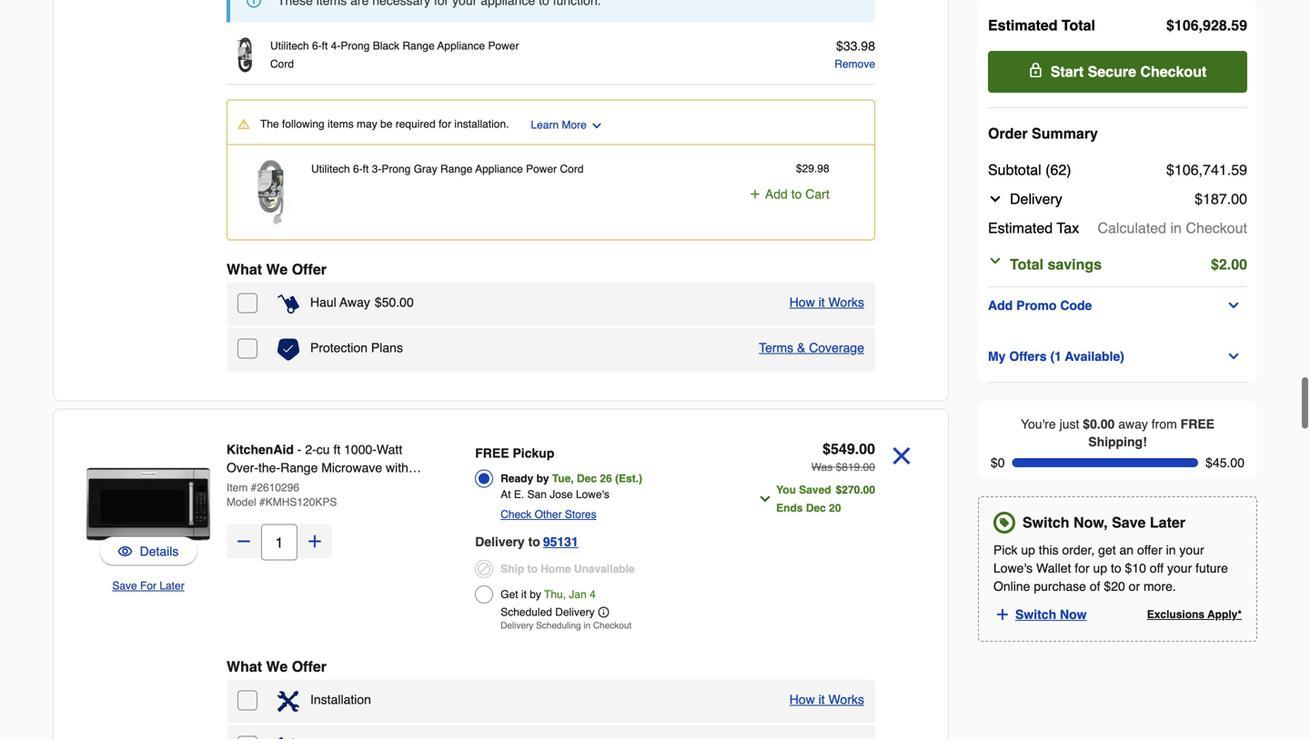 Task type: describe. For each thing, give the bounding box(es) containing it.
away
[[340, 295, 370, 310]]

26
[[600, 473, 612, 486]]

block image
[[475, 561, 493, 579]]

protection plans
[[310, 341, 403, 355]]

0 vertical spatial in
[[1171, 220, 1182, 237]]

remove button
[[835, 55, 875, 73]]

exclusions apply*
[[1147, 609, 1242, 622]]

chevron down image for add promo code
[[1227, 298, 1241, 313]]

cu
[[316, 443, 330, 457]]

free for free shipping!
[[1181, 417, 1215, 432]]

$ inside you saved $ 270 .00 ends dec 20
[[836, 484, 842, 497]]

add for add to cart
[[765, 187, 788, 202]]

-
[[297, 443, 302, 457]]

haul
[[310, 295, 337, 310]]

delivery for delivery to 95131
[[475, 535, 525, 550]]

$ right was
[[836, 461, 842, 474]]

lowe's inside pick up this order, get an offer in your lowe's wallet for up to $10 off your future online purchase of $20 or more.
[[994, 562, 1033, 576]]

$45.00
[[1206, 456, 1245, 471]]

utilitech for utilitech 6-ft 3-prong gray range appliance power cord
[[311, 163, 350, 176]]

ft for 4-
[[322, 40, 328, 52]]

50
[[382, 295, 396, 310]]

calculated
[[1098, 220, 1167, 237]]

for
[[140, 580, 157, 593]]

terms & coverage
[[759, 341, 865, 355]]

(stainless
[[321, 479, 377, 494]]

.00 down $ 187 .00 in the top of the page
[[1227, 256, 1248, 273]]

now
[[1060, 608, 1087, 623]]

0 horizontal spatial with
[[227, 497, 249, 512]]

savings
[[1048, 256, 1102, 273]]

protection
[[310, 341, 368, 355]]

cord for utilitech 6-ft 4-prong black range appliance power cord
[[270, 58, 294, 71]]

this
[[1039, 543, 1059, 558]]

switch for switch now
[[1016, 608, 1057, 623]]

learn
[[531, 119, 559, 132]]

98
[[818, 162, 830, 175]]

1 vertical spatial your
[[1168, 562, 1192, 576]]

an
[[1120, 543, 1134, 558]]

1 horizontal spatial total
[[1062, 17, 1096, 34]]

get
[[501, 589, 518, 602]]

. for 106,928
[[1227, 17, 1231, 34]]

29
[[802, 162, 815, 175]]

0 vertical spatial for
[[439, 118, 451, 131]]

my offers (1 available) link
[[988, 346, 1248, 368]]

what for installation
[[227, 659, 262, 676]]

0 vertical spatial by
[[537, 473, 549, 486]]

future
[[1196, 562, 1229, 576]]

0 vertical spatial dec
[[577, 473, 597, 486]]

order summary
[[988, 125, 1098, 142]]

saved
[[799, 484, 831, 497]]

subtotal
[[988, 162, 1042, 178]]

how it works button for haul away
[[790, 293, 865, 312]]

option group containing free pickup
[[475, 441, 728, 637]]

off
[[1150, 562, 1164, 576]]

$ down 106,741
[[1195, 191, 1203, 207]]

of
[[1090, 580, 1101, 594]]

1000-
[[344, 443, 377, 457]]

item #2610296 model #kmhs120kps
[[227, 482, 337, 509]]

calculated in checkout
[[1098, 220, 1248, 237]]

or
[[1129, 580, 1140, 594]]

.00 up 270
[[860, 461, 875, 474]]

$ up start secure checkout
[[1167, 17, 1175, 34]]

$ 2 .00
[[1211, 256, 1248, 273]]

cooking
[[271, 479, 317, 494]]

code
[[1060, 298, 1092, 313]]

you're just $ 0.00
[[1021, 417, 1115, 432]]

0 vertical spatial chevron down image
[[988, 254, 1003, 268]]

checkout for calculated in checkout
[[1186, 220, 1248, 237]]

to for ship to home unavailable
[[527, 563, 538, 576]]

6-ft 3-prong gray range appliance power cord image
[[238, 160, 304, 225]]

. for 29
[[815, 162, 818, 175]]

details
[[140, 545, 179, 559]]

at e. san jose lowe's check other stores
[[501, 489, 610, 521]]

range for gray
[[441, 163, 473, 176]]

2 horizontal spatial chevron down image
[[988, 192, 1003, 207]]

to for add to cart
[[791, 187, 802, 202]]

it for installation
[[819, 693, 825, 708]]

secure image
[[1029, 63, 1044, 77]]

you saved $ 270 .00 ends dec 20
[[776, 484, 875, 515]]

required
[[396, 118, 436, 131]]

offer
[[1138, 543, 1163, 558]]

gray
[[414, 163, 437, 176]]

add item to cart element
[[765, 185, 830, 203]]

plus image for switch now
[[995, 607, 1011, 624]]

dec inside you saved $ 270 .00 ends dec 20
[[806, 502, 826, 515]]

at
[[501, 489, 511, 501]]

range inside 2-cu ft 1000-watt over-the-range microwave with sensor cooking (stainless steel with printshield finish)
[[280, 461, 318, 475]]

away
[[1119, 417, 1148, 432]]

59 for $ 106,928 . 59
[[1231, 17, 1248, 34]]

59 for $ 106,741 . 59
[[1231, 162, 1248, 178]]

$33.98 remove
[[835, 39, 875, 71]]

how it works button for installation
[[790, 691, 865, 709]]

pickup
[[513, 446, 555, 461]]

to for delivery to 95131
[[528, 535, 540, 550]]

add promo code
[[988, 298, 1092, 313]]

power for utilitech 6-ft 3-prong gray range appliance power cord
[[526, 163, 557, 176]]

finish)
[[316, 497, 354, 512]]

works for haul away
[[829, 295, 865, 310]]

lowe's inside at e. san jose lowe's check other stores
[[576, 489, 610, 501]]

0 vertical spatial your
[[1180, 543, 1205, 558]]

promo
[[1017, 298, 1057, 313]]

plans
[[371, 341, 403, 355]]

delivery up delivery scheduling in checkout
[[555, 607, 595, 619]]

save inside 'button'
[[112, 580, 137, 593]]

items
[[328, 118, 354, 131]]

appliance for gray
[[475, 163, 523, 176]]

delivery for delivery scheduling in checkout
[[501, 621, 534, 632]]

now,
[[1074, 515, 1108, 532]]

add to cart
[[765, 187, 830, 202]]

$0
[[991, 456, 1005, 471]]

$ 549 .00 was $ 819 .00
[[811, 441, 875, 474]]

offer for haul away
[[292, 261, 327, 278]]

ready
[[501, 473, 534, 486]]

model
[[227, 496, 256, 509]]

start secure checkout
[[1051, 63, 1207, 80]]

ship to home unavailable
[[501, 563, 635, 576]]

switch for switch now, save later
[[1023, 515, 1070, 532]]

2-cu ft 1000-watt over-the-range microwave with sensor cooking (stainless steel with printshield finish) image
[[83, 439, 214, 570]]

106,741
[[1175, 162, 1227, 178]]

my
[[988, 349, 1006, 364]]

scheduled delivery
[[501, 607, 595, 619]]

95131 button
[[543, 531, 579, 553]]

6- for 3-
[[353, 163, 363, 176]]

95131
[[543, 535, 579, 550]]

start
[[1051, 63, 1084, 80]]

pick up this order, get an offer in your lowe's wallet for up to $10 off your future online purchase of $20 or more.
[[994, 543, 1229, 594]]

power for utilitech 6-ft 4-prong black range appliance power cord
[[488, 40, 519, 52]]

remove item image
[[886, 441, 917, 472]]

purchase
[[1034, 580, 1087, 594]]

minus image
[[235, 533, 253, 551]]

info image
[[598, 607, 609, 618]]

0 horizontal spatial chevron down image
[[590, 120, 603, 132]]

sensor
[[227, 479, 267, 494]]

prong for 3-
[[382, 163, 411, 176]]

utilitech 6-ft 4-prong black range appliance power cord
[[270, 40, 519, 71]]

more
[[562, 119, 587, 132]]

haul away filled image
[[278, 737, 299, 740]]

learn more
[[531, 119, 587, 132]]

stores
[[565, 509, 597, 521]]

1 vertical spatial by
[[530, 589, 541, 602]]

be
[[380, 118, 393, 131]]

haul away $ 50 .00
[[310, 295, 414, 310]]

range for black
[[403, 40, 435, 52]]

1 vertical spatial total
[[1010, 256, 1044, 273]]

check
[[501, 509, 532, 521]]

#kmhs120kps
[[259, 496, 337, 509]]

delivery scheduling in checkout
[[501, 621, 632, 632]]

thu,
[[544, 589, 566, 602]]

delivery for delivery
[[1010, 191, 1063, 207]]

plus image
[[306, 533, 324, 551]]

works for installation
[[829, 693, 865, 708]]



Task type: vqa. For each thing, say whether or not it's contained in the screenshot.
THE NOT
no



Task type: locate. For each thing, give the bounding box(es) containing it.
1 vertical spatial what we offer
[[227, 659, 327, 676]]

how for haul away
[[790, 295, 815, 310]]

save for later button
[[112, 577, 184, 596]]

range inside the utilitech 6-ft 4-prong black range appliance power cord
[[403, 40, 435, 52]]

59 up $ 187 .00 in the top of the page
[[1231, 162, 1248, 178]]

1 horizontal spatial 6-
[[353, 163, 363, 176]]

to up $20
[[1111, 562, 1122, 576]]

1 vertical spatial save
[[112, 580, 137, 593]]

2 vertical spatial chevron down image
[[1227, 349, 1241, 364]]

free for free pickup
[[475, 446, 509, 461]]

offer up assembly icon
[[292, 659, 327, 676]]

2 vertical spatial range
[[280, 461, 318, 475]]

we up assembly icon
[[266, 659, 288, 676]]

0 horizontal spatial cord
[[270, 58, 294, 71]]

lowe's down 26
[[576, 489, 610, 501]]

0 vertical spatial switch
[[1023, 515, 1070, 532]]

with up steel
[[386, 461, 409, 475]]

how it works for installation
[[790, 693, 865, 708]]

0 horizontal spatial total
[[1010, 256, 1044, 273]]

range right the black
[[403, 40, 435, 52]]

ft inside 2-cu ft 1000-watt over-the-range microwave with sensor cooking (stainless steel with printshield finish)
[[333, 443, 341, 457]]

for right required
[[439, 118, 451, 131]]

away from
[[1119, 417, 1177, 432]]

0 vertical spatial later
[[1150, 515, 1186, 532]]

cord
[[270, 58, 294, 71], [560, 163, 584, 176]]

power inside the utilitech 6-ft 4-prong black range appliance power cord
[[488, 40, 519, 52]]

cord inside the utilitech 6-ft 4-prong black range appliance power cord
[[270, 58, 294, 71]]

2 how it works button from the top
[[790, 691, 865, 709]]

2 vertical spatial in
[[584, 621, 591, 632]]

2 what from the top
[[227, 659, 262, 676]]

0 horizontal spatial plus image
[[749, 188, 762, 201]]

info image
[[247, 0, 261, 8]]

checkout down 106,928 on the top right
[[1141, 63, 1207, 80]]

lowe's up online
[[994, 562, 1033, 576]]

free up ready
[[475, 446, 509, 461]]

1 vertical spatial in
[[1166, 543, 1176, 558]]

we for installation
[[266, 659, 288, 676]]

0 horizontal spatial lowe's
[[576, 489, 610, 501]]

dec left 26
[[577, 473, 597, 486]]

up
[[1021, 543, 1036, 558], [1093, 562, 1108, 576]]

in inside pick up this order, get an offer in your lowe's wallet for up to $10 off your future online purchase of $20 or more.
[[1166, 543, 1176, 558]]

2 vertical spatial ft
[[333, 443, 341, 457]]

#2610296
[[251, 482, 299, 495]]

.00 down $ 106,741 . 59
[[1227, 191, 1248, 207]]

0 vertical spatial save
[[1112, 515, 1146, 532]]

ft
[[322, 40, 328, 52], [363, 163, 369, 176], [333, 443, 341, 457]]

offers
[[1010, 349, 1047, 364]]

1 vertical spatial offer
[[292, 659, 327, 676]]

(62)
[[1046, 162, 1072, 178]]

prong left gray
[[382, 163, 411, 176]]

free right "from"
[[1181, 417, 1215, 432]]

1 vertical spatial chevron down image
[[988, 192, 1003, 207]]

0 vertical spatial utilitech
[[270, 40, 309, 52]]

1 we from the top
[[266, 261, 288, 278]]

1 how from the top
[[790, 295, 815, 310]]

2 vertical spatial checkout
[[593, 621, 632, 632]]

$ 29 . 98
[[796, 162, 830, 175]]

delivery to 95131
[[475, 535, 579, 550]]

1 vertical spatial how it works
[[790, 693, 865, 708]]

1 horizontal spatial range
[[403, 40, 435, 52]]

0 vertical spatial range
[[403, 40, 435, 52]]

0 vertical spatial power
[[488, 40, 519, 52]]

2 horizontal spatial ft
[[363, 163, 369, 176]]

1 horizontal spatial up
[[1093, 562, 1108, 576]]

1 horizontal spatial save
[[1112, 515, 1146, 532]]

it for haul away
[[819, 295, 825, 310]]

to left 95131 at bottom left
[[528, 535, 540, 550]]

with
[[386, 461, 409, 475], [227, 497, 249, 512]]

watt
[[377, 443, 402, 457]]

0 vertical spatial how it works button
[[790, 293, 865, 312]]

appliance right the black
[[438, 40, 485, 52]]

power up installation.
[[488, 40, 519, 52]]

1 vertical spatial add
[[988, 298, 1013, 313]]

add for add promo code
[[988, 298, 1013, 313]]

in right scheduling
[[584, 621, 591, 632]]

start secure checkout button
[[988, 51, 1248, 93]]

add promo code link
[[988, 295, 1248, 317]]

appliance for black
[[438, 40, 485, 52]]

later
[[1150, 515, 1186, 532], [160, 580, 184, 593]]

quickview image
[[118, 543, 133, 561]]

what we offer for installation
[[227, 659, 327, 676]]

ends
[[776, 502, 803, 515]]

1 horizontal spatial add
[[988, 298, 1013, 313]]

installation
[[310, 693, 371, 708]]

your up future
[[1180, 543, 1205, 558]]

switch now, save later
[[1023, 515, 1186, 532]]

1 works from the top
[[829, 295, 865, 310]]

estimated tax
[[988, 220, 1079, 237]]

switch
[[1023, 515, 1070, 532], [1016, 608, 1057, 623]]

1 horizontal spatial plus image
[[995, 607, 1011, 624]]

in right calculated
[[1171, 220, 1182, 237]]

0 horizontal spatial later
[[160, 580, 184, 593]]

0 vertical spatial 59
[[1231, 17, 1248, 34]]

we for haul away
[[266, 261, 288, 278]]

1 horizontal spatial with
[[386, 461, 409, 475]]

remove
[[835, 58, 875, 71]]

1 vertical spatial checkout
[[1186, 220, 1248, 237]]

estimated for estimated tax
[[988, 220, 1053, 237]]

$20
[[1104, 580, 1126, 594]]

0 vertical spatial what
[[227, 261, 262, 278]]

item
[[227, 482, 248, 495]]

switch now
[[1016, 608, 1087, 623]]

to inside pick up this order, get an offer in your lowe's wallet for up to $10 off your future online purchase of $20 or more.
[[1111, 562, 1122, 576]]

utilitech inside the utilitech 6-ft 4-prong black range appliance power cord
[[270, 40, 309, 52]]

1 horizontal spatial ft
[[333, 443, 341, 457]]

check other stores button
[[501, 506, 597, 524]]

2 we from the top
[[266, 659, 288, 676]]

0 vertical spatial how
[[790, 295, 815, 310]]

6- left 3-
[[353, 163, 363, 176]]

we
[[266, 261, 288, 278], [266, 659, 288, 676]]

$ 187 .00
[[1195, 191, 1248, 207]]

$ down calculated in checkout
[[1211, 256, 1219, 273]]

0 vertical spatial up
[[1021, 543, 1036, 558]]

1 what from the top
[[227, 261, 262, 278]]

the-
[[258, 461, 280, 475]]

$ 106,741 . 59
[[1167, 162, 1248, 178]]

total down estimated tax
[[1010, 256, 1044, 273]]

haul away filled image
[[278, 293, 299, 315]]

free inside free shipping!
[[1181, 417, 1215, 432]]

what for haul away
[[227, 261, 262, 278]]

4-
[[331, 40, 341, 52]]

free pickup
[[475, 446, 555, 461]]

0 horizontal spatial range
[[280, 461, 318, 475]]

appliance down installation.
[[475, 163, 523, 176]]

steel
[[380, 479, 409, 494]]

1 vertical spatial chevron down image
[[1227, 298, 1241, 313]]

power down the learn
[[526, 163, 557, 176]]

1 vertical spatial 6-
[[353, 163, 363, 176]]

$ up '20'
[[836, 484, 842, 497]]

1 vertical spatial how it works button
[[790, 691, 865, 709]]

chevron down image left you
[[758, 492, 773, 507]]

.00 down 819
[[860, 484, 875, 497]]

tue,
[[552, 473, 574, 486]]

1 vertical spatial 59
[[1231, 162, 1248, 178]]

ft for 3-
[[363, 163, 369, 176]]

offer up haul
[[292, 261, 327, 278]]

plus image down online
[[995, 607, 1011, 624]]

.00 up 819
[[855, 441, 875, 458]]

1 vertical spatial appliance
[[475, 163, 523, 176]]

range right gray
[[441, 163, 473, 176]]

with down item
[[227, 497, 249, 512]]

1 how it works button from the top
[[790, 293, 865, 312]]

pick
[[994, 543, 1018, 558]]

0 vertical spatial 6-
[[312, 40, 322, 52]]

e.
[[514, 489, 524, 501]]

chevron down image
[[988, 254, 1003, 268], [1227, 298, 1241, 313], [1227, 349, 1241, 364]]

add left promo
[[988, 298, 1013, 313]]

1 vertical spatial cord
[[560, 163, 584, 176]]

2 how it works from the top
[[790, 693, 865, 708]]

checkout inside option group
[[593, 621, 632, 632]]

get
[[1099, 543, 1116, 558]]

6- left 4-
[[312, 40, 322, 52]]

0 vertical spatial we
[[266, 261, 288, 278]]

delivery down scheduled
[[501, 621, 534, 632]]

warning image
[[238, 119, 249, 130]]

1 vertical spatial it
[[521, 589, 527, 602]]

cord down more
[[560, 163, 584, 176]]

coverage
[[809, 341, 865, 355]]

59
[[1231, 17, 1248, 34], [1231, 162, 1248, 178]]

for inside pick up this order, get an offer in your lowe's wallet for up to $10 off your future online purchase of $20 or more.
[[1075, 562, 1090, 576]]

6- inside the utilitech 6-ft 4-prong black range appliance power cord
[[312, 40, 322, 52]]

for down order,
[[1075, 562, 1090, 576]]

dec down saved
[[806, 502, 826, 515]]

in right offer
[[1166, 543, 1176, 558]]

delivery up estimated tax
[[1010, 191, 1063, 207]]

0 horizontal spatial utilitech
[[270, 40, 309, 52]]

6-ft 4-prong black range appliance power cord image
[[227, 37, 263, 73]]

0 vertical spatial what we offer
[[227, 261, 327, 278]]

(1
[[1051, 349, 1062, 364]]

0 vertical spatial it
[[819, 295, 825, 310]]

2 works from the top
[[829, 693, 865, 708]]

secure
[[1088, 63, 1137, 80]]

may
[[357, 118, 377, 131]]

0 vertical spatial chevron down image
[[590, 120, 603, 132]]

what we offer up haul away filled icon
[[227, 261, 327, 278]]

plus image inside "switch now" button
[[995, 607, 1011, 624]]

1 vertical spatial later
[[160, 580, 184, 593]]

prong left the black
[[341, 40, 370, 52]]

Stepper number input field with increment and decrement buttons number field
[[261, 525, 298, 561]]

1 how it works from the top
[[790, 295, 865, 310]]

6- for 4-
[[312, 40, 322, 52]]

power
[[488, 40, 519, 52], [526, 163, 557, 176]]

1 offer from the top
[[292, 261, 327, 278]]

estimated left tax
[[988, 220, 1053, 237]]

chevron down image inside my offers (1 available) link
[[1227, 349, 1241, 364]]

2 how from the top
[[790, 693, 815, 708]]

we up haul away filled icon
[[266, 261, 288, 278]]

unavailable
[[574, 563, 635, 576]]

$ 106,928 . 59
[[1167, 17, 1248, 34]]

appliance
[[438, 40, 485, 52], [475, 163, 523, 176]]

checkout for start secure checkout
[[1141, 63, 1207, 80]]

1 vertical spatial works
[[829, 693, 865, 708]]

total up the start
[[1062, 17, 1096, 34]]

0 vertical spatial lowe's
[[576, 489, 610, 501]]

black
[[373, 40, 400, 52]]

subtotal (62)
[[988, 162, 1072, 178]]

to inside "element"
[[791, 187, 802, 202]]

2 offer from the top
[[292, 659, 327, 676]]

0 vertical spatial checkout
[[1141, 63, 1207, 80]]

0 vertical spatial plus image
[[749, 188, 762, 201]]

utilitech right 6-ft 4-prong black range appliance power cord icon
[[270, 40, 309, 52]]

chevron down image down subtotal
[[988, 192, 1003, 207]]

1 vertical spatial power
[[526, 163, 557, 176]]

plus image for add to cart
[[749, 188, 762, 201]]

819
[[842, 461, 860, 474]]

delivery up ship
[[475, 535, 525, 550]]

save for later
[[112, 580, 184, 593]]

0 horizontal spatial save
[[112, 580, 137, 593]]

how for installation
[[790, 693, 815, 708]]

other
[[535, 509, 562, 521]]

$10
[[1125, 562, 1147, 576]]

1 vertical spatial dec
[[806, 502, 826, 515]]

free shipping!
[[1089, 417, 1215, 450]]

.00 up plans
[[396, 295, 414, 310]]

2 vertical spatial chevron down image
[[758, 492, 773, 507]]

1 horizontal spatial prong
[[382, 163, 411, 176]]

0.00
[[1090, 417, 1115, 432]]

.
[[1227, 17, 1231, 34], [1227, 162, 1231, 178], [815, 162, 818, 175]]

chevron down image right more
[[590, 120, 603, 132]]

ft right cu on the left of the page
[[333, 443, 341, 457]]

1 horizontal spatial later
[[1150, 515, 1186, 532]]

switch inside button
[[1016, 608, 1057, 623]]

270
[[842, 484, 860, 497]]

appliance inside the utilitech 6-ft 4-prong black range appliance power cord
[[438, 40, 485, 52]]

1 vertical spatial plus image
[[995, 607, 1011, 624]]

1 horizontal spatial dec
[[806, 502, 826, 515]]

by up "san"
[[537, 473, 549, 486]]

plus image
[[749, 188, 762, 201], [995, 607, 1011, 624]]

0 vertical spatial total
[[1062, 17, 1096, 34]]

3-
[[372, 163, 382, 176]]

to right ship
[[527, 563, 538, 576]]

2 vertical spatial it
[[819, 693, 825, 708]]

ft left 3-
[[363, 163, 369, 176]]

1 horizontal spatial power
[[526, 163, 557, 176]]

0 vertical spatial cord
[[270, 58, 294, 71]]

utilitech for utilitech 6-ft 4-prong black range appliance power cord
[[270, 40, 309, 52]]

. for 106,741
[[1227, 162, 1231, 178]]

0 horizontal spatial free
[[475, 446, 509, 461]]

ft for 1000-
[[333, 443, 341, 457]]

0 vertical spatial ft
[[322, 40, 328, 52]]

details button
[[99, 537, 197, 566], [118, 543, 179, 561]]

1 vertical spatial lowe's
[[994, 562, 1033, 576]]

1 vertical spatial up
[[1093, 562, 1108, 576]]

protection plan filled image
[[278, 339, 299, 361]]

to left "cart"
[[791, 187, 802, 202]]

utilitech
[[270, 40, 309, 52], [311, 163, 350, 176]]

1 horizontal spatial cord
[[560, 163, 584, 176]]

$ right away
[[375, 295, 382, 310]]

later inside 'button'
[[160, 580, 184, 593]]

save up an
[[1112, 515, 1146, 532]]

2 estimated from the top
[[988, 220, 1053, 237]]

2 59 from the top
[[1231, 162, 1248, 178]]

option group
[[475, 441, 728, 637]]

$ left 98
[[796, 162, 802, 175]]

works
[[829, 295, 865, 310], [829, 693, 865, 708]]

how it works for haul away
[[790, 295, 865, 310]]

san
[[527, 489, 547, 501]]

by left thu,
[[530, 589, 541, 602]]

0 vertical spatial how it works
[[790, 295, 865, 310]]

estimated up 'secure' image
[[988, 17, 1058, 34]]

0 vertical spatial free
[[1181, 417, 1215, 432]]

later right for
[[160, 580, 184, 593]]

estimated for estimated total
[[988, 17, 1058, 34]]

later up offer
[[1150, 515, 1186, 532]]

1 horizontal spatial chevron down image
[[758, 492, 773, 507]]

what we offer for haul away
[[227, 261, 327, 278]]

1 vertical spatial with
[[227, 497, 249, 512]]

59 right 106,928 on the top right
[[1231, 17, 1248, 34]]

range down -
[[280, 461, 318, 475]]

switch up this
[[1023, 515, 1070, 532]]

save left for
[[112, 580, 137, 593]]

chevron down image inside 'add promo code' "link"
[[1227, 298, 1241, 313]]

what we offer up assembly icon
[[227, 659, 327, 676]]

$ up was
[[823, 441, 831, 458]]

1 vertical spatial how
[[790, 693, 815, 708]]

chevron down image
[[590, 120, 603, 132], [988, 192, 1003, 207], [758, 492, 773, 507]]

checkout down info icon
[[593, 621, 632, 632]]

range
[[403, 40, 435, 52], [441, 163, 473, 176], [280, 461, 318, 475]]

utilitech left 3-
[[311, 163, 350, 176]]

chevron down image for my offers (1 available)
[[1227, 349, 1241, 364]]

2 what we offer from the top
[[227, 659, 327, 676]]

cord right 6-ft 4-prong black range appliance power cord icon
[[270, 58, 294, 71]]

0 vertical spatial add
[[765, 187, 788, 202]]

total savings
[[1010, 256, 1102, 273]]

6-
[[312, 40, 322, 52], [353, 163, 363, 176]]

0 vertical spatial with
[[386, 461, 409, 475]]

dec
[[577, 473, 597, 486], [806, 502, 826, 515]]

your right off
[[1168, 562, 1192, 576]]

1 vertical spatial for
[[1075, 562, 1090, 576]]

add inside "link"
[[988, 298, 1013, 313]]

prong inside the utilitech 6-ft 4-prong black range appliance power cord
[[341, 40, 370, 52]]

prong
[[341, 40, 370, 52], [382, 163, 411, 176]]

assembly image
[[278, 691, 299, 713]]

add inside "element"
[[765, 187, 788, 202]]

you
[[776, 484, 796, 497]]

1 estimated from the top
[[988, 17, 1058, 34]]

get it by thu, jan 4
[[501, 589, 596, 602]]

tax
[[1057, 220, 1079, 237]]

it
[[819, 295, 825, 310], [521, 589, 527, 602], [819, 693, 825, 708]]

ft inside the utilitech 6-ft 4-prong black range appliance power cord
[[322, 40, 328, 52]]

4
[[590, 589, 596, 602]]

cart
[[806, 187, 830, 202]]

shipping!
[[1089, 435, 1147, 450]]

1 horizontal spatial free
[[1181, 417, 1215, 432]]

.00 inside you saved $ 270 .00 ends dec 20
[[860, 484, 875, 497]]

ft left 4-
[[322, 40, 328, 52]]

1 59 from the top
[[1231, 17, 1248, 34]]

$ right just
[[1083, 417, 1090, 432]]

1 horizontal spatial for
[[1075, 562, 1090, 576]]

in
[[1171, 220, 1182, 237], [1166, 543, 1176, 558], [584, 621, 591, 632]]

187
[[1203, 191, 1227, 207]]

switch down online
[[1016, 608, 1057, 623]]

2-
[[305, 443, 317, 457]]

checkout down 187 at the top right
[[1186, 220, 1248, 237]]

1 vertical spatial range
[[441, 163, 473, 176]]

2 horizontal spatial range
[[441, 163, 473, 176]]

0 horizontal spatial ft
[[322, 40, 328, 52]]

1 vertical spatial we
[[266, 659, 288, 676]]

offer for installation
[[292, 659, 327, 676]]

switch now button
[[994, 604, 1103, 627]]

1 what we offer from the top
[[227, 261, 327, 278]]

checkout inside button
[[1141, 63, 1207, 80]]

tag filled image
[[996, 515, 1013, 532]]

cord for utilitech 6-ft 3-prong gray range appliance power cord
[[560, 163, 584, 176]]

2-cu ft 1000-watt over-the-range microwave with sensor cooking (stainless steel with printshield finish)
[[227, 443, 409, 512]]

up left this
[[1021, 543, 1036, 558]]

home
[[541, 563, 571, 576]]

$ up calculated in checkout
[[1167, 162, 1175, 178]]

0 vertical spatial estimated
[[988, 17, 1058, 34]]

plus image left add item to cart "element"
[[749, 188, 762, 201]]

up up of
[[1093, 562, 1108, 576]]

prong for 4-
[[341, 40, 370, 52]]

the following items may be required for installation.
[[260, 118, 509, 131]]

0 vertical spatial appliance
[[438, 40, 485, 52]]

add left "cart"
[[765, 187, 788, 202]]

0 horizontal spatial add
[[765, 187, 788, 202]]

ship
[[501, 563, 524, 576]]



